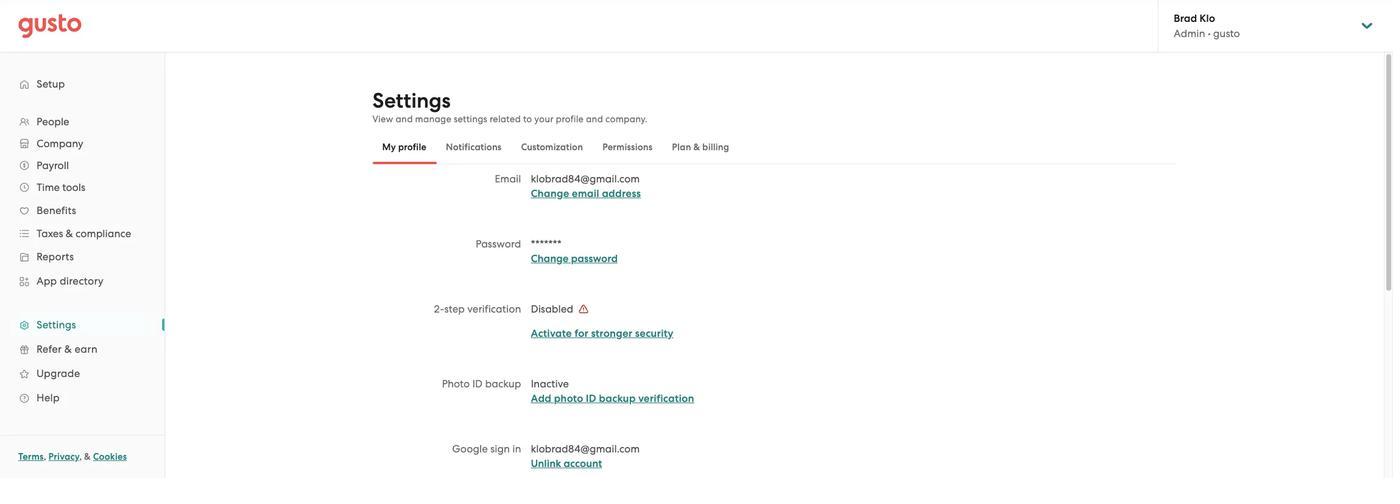 Task type: vqa. For each thing, say whether or not it's contained in the screenshot.
gusto
yes



Task type: locate. For each thing, give the bounding box(es) containing it.
and right view
[[396, 114, 413, 125]]

change for password
[[531, 253, 569, 266]]

change inside klobrad84@gmail.com change email address
[[531, 188, 570, 200]]

1 vertical spatial id
[[586, 393, 597, 406]]

settings inside settings link
[[37, 319, 76, 332]]

1 horizontal spatial settings
[[373, 88, 451, 113]]

0 horizontal spatial settings
[[37, 319, 76, 332]]

admin
[[1174, 27, 1206, 40]]

to
[[523, 114, 532, 125]]

customization
[[521, 142, 583, 153]]

& right plan
[[694, 142, 700, 153]]

1 vertical spatial backup
[[599, 393, 636, 406]]

1 vertical spatial klobrad84@gmail.com
[[531, 444, 640, 456]]

activate
[[531, 328, 572, 341]]

terms link
[[18, 452, 44, 463]]

0 horizontal spatial and
[[396, 114, 413, 125]]

,
[[44, 452, 46, 463], [79, 452, 82, 463]]

, left privacy on the bottom of page
[[44, 452, 46, 463]]

brad
[[1174, 12, 1198, 25]]

1 horizontal spatial id
[[586, 393, 597, 406]]

reports link
[[12, 246, 152, 268]]

0 horizontal spatial ,
[[44, 452, 46, 463]]

photo
[[442, 378, 470, 391]]

0 vertical spatial settings
[[373, 88, 451, 113]]

1 horizontal spatial profile
[[556, 114, 584, 125]]

klobrad84@gmail.com up account
[[531, 444, 640, 456]]

and
[[396, 114, 413, 125], [586, 114, 603, 125]]

security
[[635, 328, 674, 341]]

refer & earn
[[37, 344, 97, 356]]

klobrad84@gmail.com up email at the left of the page
[[531, 173, 640, 185]]

photo id backup
[[442, 378, 521, 391]]

plan & billing button
[[663, 133, 739, 162]]

time tools
[[37, 182, 85, 194]]

id inside inactive add photo id backup verification
[[586, 393, 597, 406]]

time tools button
[[12, 177, 152, 199]]

unlink
[[531, 458, 561, 471]]

your
[[535, 114, 554, 125]]

klobrad84@gmail.com unlink account
[[531, 444, 640, 471]]

unlink account button
[[531, 458, 602, 472]]

people button
[[12, 111, 152, 133]]

profile right my
[[398, 142, 427, 153]]

settings inside settings view and manage settings related to your profile and company.
[[373, 88, 451, 113]]

in
[[513, 444, 521, 456]]

privacy
[[48, 452, 79, 463]]

profile right your
[[556, 114, 584, 125]]

backup right the photo
[[599, 393, 636, 406]]

account
[[564, 458, 602, 471]]

change inside '******* change password'
[[531, 253, 569, 266]]

& left earn
[[64, 344, 72, 356]]

customization button
[[512, 133, 593, 162]]

sign
[[491, 444, 510, 456]]

2-step verification
[[434, 303, 521, 316]]

setup
[[37, 78, 65, 90]]

1 horizontal spatial verification
[[639, 393, 695, 406]]

backup
[[485, 378, 521, 391], [599, 393, 636, 406]]

company
[[37, 138, 83, 150]]

id
[[473, 378, 483, 391], [586, 393, 597, 406]]

taxes
[[37, 228, 63, 240]]

1 vertical spatial verification
[[639, 393, 695, 406]]

id right the photo
[[586, 393, 597, 406]]

permissions
[[603, 142, 653, 153]]

, left cookies
[[79, 452, 82, 463]]

& inside dropdown button
[[66, 228, 73, 240]]

settings
[[373, 88, 451, 113], [37, 319, 76, 332]]

change for email
[[531, 188, 570, 200]]

profile
[[556, 114, 584, 125], [398, 142, 427, 153]]

benefits link
[[12, 200, 152, 222]]

backup inside inactive add photo id backup verification
[[599, 393, 636, 406]]

app directory
[[37, 275, 104, 288]]

verification
[[468, 303, 521, 316], [639, 393, 695, 406]]

permissions button
[[593, 133, 663, 162]]

settings up manage
[[373, 88, 451, 113]]

plan
[[672, 142, 691, 153]]

& for billing
[[694, 142, 700, 153]]

klobrad84@gmail.com change email address
[[531, 173, 641, 200]]

backup left inactive
[[485, 378, 521, 391]]

1 horizontal spatial and
[[586, 114, 603, 125]]

benefits
[[37, 205, 76, 217]]

settings for settings view and manage settings related to your profile and company.
[[373, 88, 451, 113]]

activate for stronger security link
[[531, 328, 674, 341]]

2 klobrad84@gmail.com from the top
[[531, 444, 640, 456]]

& right taxes
[[66, 228, 73, 240]]

and left company.
[[586, 114, 603, 125]]

home image
[[18, 14, 82, 38]]

1 change from the top
[[531, 188, 570, 200]]

1 horizontal spatial backup
[[599, 393, 636, 406]]

0 horizontal spatial profile
[[398, 142, 427, 153]]

billing
[[703, 142, 730, 153]]

reports
[[37, 251, 74, 263]]

1 vertical spatial change
[[531, 253, 569, 266]]

refer
[[37, 344, 62, 356]]

settings up refer
[[37, 319, 76, 332]]

2 change from the top
[[531, 253, 569, 266]]

klobrad84@gmail.com
[[531, 173, 640, 185], [531, 444, 640, 456]]

password
[[476, 238, 521, 250]]

0 vertical spatial profile
[[556, 114, 584, 125]]

directory
[[60, 275, 104, 288]]

gusto navigation element
[[0, 52, 165, 430]]

1 klobrad84@gmail.com from the top
[[531, 173, 640, 185]]

0 vertical spatial verification
[[468, 303, 521, 316]]

change
[[531, 188, 570, 200], [531, 253, 569, 266]]

& for compliance
[[66, 228, 73, 240]]

1 horizontal spatial ,
[[79, 452, 82, 463]]

step
[[445, 303, 465, 316]]

upgrade link
[[12, 363, 152, 385]]

id right photo
[[473, 378, 483, 391]]

for
[[575, 328, 589, 341]]

list
[[0, 111, 165, 411]]

compliance
[[76, 228, 131, 240]]

settings link
[[12, 314, 152, 336]]

notifications button
[[436, 133, 512, 162]]

stronger
[[591, 328, 633, 341]]

app
[[37, 275, 57, 288]]

change down the *******
[[531, 253, 569, 266]]

&
[[694, 142, 700, 153], [66, 228, 73, 240], [64, 344, 72, 356], [84, 452, 91, 463]]

1 vertical spatial settings
[[37, 319, 76, 332]]

my
[[382, 142, 396, 153]]

change email address button
[[531, 187, 641, 202]]

1 vertical spatial profile
[[398, 142, 427, 153]]

& inside button
[[694, 142, 700, 153]]

google sign in
[[452, 444, 521, 456]]

klobrad84@gmail.com inside klobrad84@gmail.com change email address
[[531, 173, 640, 185]]

0 vertical spatial change
[[531, 188, 570, 200]]

******* change password
[[531, 238, 618, 266]]

0 horizontal spatial backup
[[485, 378, 521, 391]]

0 horizontal spatial id
[[473, 378, 483, 391]]

profile inside button
[[398, 142, 427, 153]]

0 vertical spatial klobrad84@gmail.com
[[531, 173, 640, 185]]

0 horizontal spatial verification
[[468, 303, 521, 316]]

change left email at the left of the page
[[531, 188, 570, 200]]



Task type: describe. For each thing, give the bounding box(es) containing it.
0 vertical spatial id
[[473, 378, 483, 391]]

tools
[[62, 182, 85, 194]]

verification inside inactive add photo id backup verification
[[639, 393, 695, 406]]

taxes & compliance
[[37, 228, 131, 240]]

cookies button
[[93, 450, 127, 465]]

help link
[[12, 388, 152, 410]]

manage
[[415, 114, 452, 125]]

settings tabs tab list
[[373, 130, 1177, 165]]

privacy link
[[48, 452, 79, 463]]

email
[[495, 173, 521, 185]]

password
[[571, 253, 618, 266]]

payroll
[[37, 160, 69, 172]]

cookies
[[93, 452, 127, 463]]

refer & earn link
[[12, 339, 152, 361]]

& left cookies
[[84, 452, 91, 463]]

0 vertical spatial backup
[[485, 378, 521, 391]]

& for earn
[[64, 344, 72, 356]]

2 , from the left
[[79, 452, 82, 463]]

people
[[37, 116, 69, 128]]

module__icon___go7vc image
[[579, 305, 589, 314]]

klobrad84@gmail.com for email
[[531, 173, 640, 185]]

profile inside settings view and manage settings related to your profile and company.
[[556, 114, 584, 125]]

payroll button
[[12, 155, 152, 177]]

activate for stronger security
[[531, 328, 674, 341]]

brad klo admin • gusto
[[1174, 12, 1241, 40]]

klo
[[1200, 12, 1216, 25]]

2 and from the left
[[586, 114, 603, 125]]

my profile button
[[373, 133, 436, 162]]

settings for settings
[[37, 319, 76, 332]]

1 and from the left
[[396, 114, 413, 125]]

upgrade
[[37, 368, 80, 380]]

earn
[[75, 344, 97, 356]]

setup link
[[12, 73, 152, 95]]

gusto
[[1214, 27, 1241, 40]]

email
[[572, 188, 600, 200]]

taxes & compliance button
[[12, 223, 152, 245]]

add
[[531, 393, 552, 406]]

1 , from the left
[[44, 452, 46, 463]]

2-
[[434, 303, 445, 316]]

add photo id backup verification button
[[531, 392, 695, 407]]

my profile
[[382, 142, 427, 153]]

google
[[452, 444, 488, 456]]

plan & billing
[[672, 142, 730, 153]]

photo
[[554, 393, 584, 406]]

view
[[373, 114, 393, 125]]

change password button
[[531, 252, 618, 267]]

inactive add photo id backup verification
[[531, 378, 695, 406]]

terms , privacy , & cookies
[[18, 452, 127, 463]]

terms
[[18, 452, 44, 463]]

app directory link
[[12, 271, 152, 293]]

company.
[[606, 114, 648, 125]]

company button
[[12, 133, 152, 155]]

help
[[37, 392, 60, 405]]

disabled
[[531, 303, 576, 316]]

klobrad84@gmail.com for account
[[531, 444, 640, 456]]

settings
[[454, 114, 488, 125]]

settings view and manage settings related to your profile and company.
[[373, 88, 648, 125]]

list containing people
[[0, 111, 165, 411]]

notifications
[[446, 142, 502, 153]]

*******
[[531, 238, 562, 250]]

time
[[37, 182, 60, 194]]

inactive
[[531, 378, 569, 391]]

address
[[602, 188, 641, 200]]



